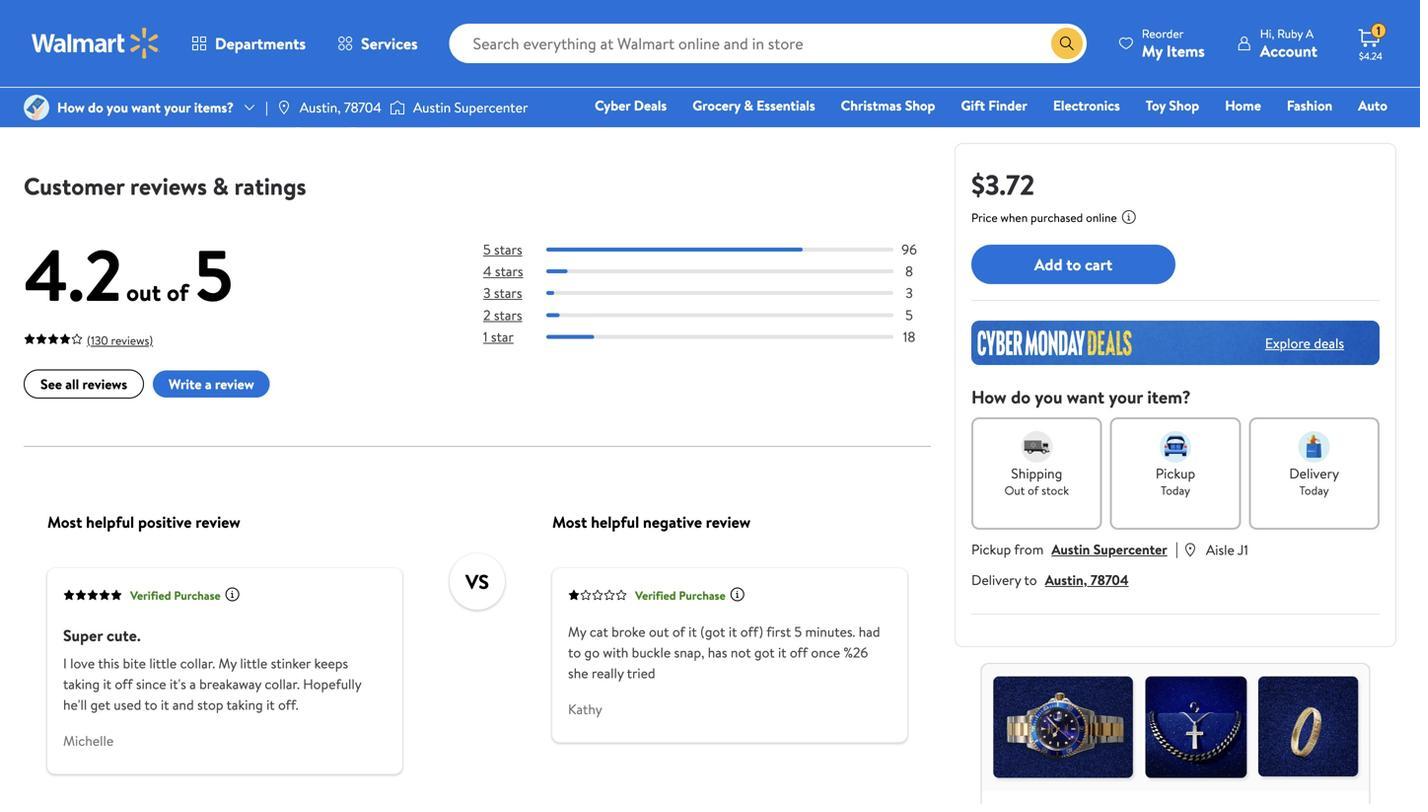Task type: describe. For each thing, give the bounding box(es) containing it.
i
[[63, 654, 67, 673]]

items
[[1167, 40, 1205, 62]]

padded for vibrant life padded dog collar, medium, blue 46
[[111, 3, 162, 25]]

toy inside vibrant life xl cat corrugate scratcher pad, durable cat scratching toy
[[417, 47, 440, 68]]

review for most helpful positive review
[[196, 512, 240, 533]]

1 horizontal spatial cat
[[359, 3, 383, 25]]

3+ day shipping for vibrant life padded dog collar, large, blue
[[586, 87, 665, 103]]

my inside super cute. i love this bite little collar. my little stinker keeps taking it off since it's a breakaway collar. hopefully he'll get used to it and stop taking it off.
[[219, 654, 237, 673]]

shipping for vibrant life padded dog collar, medium, blue
[[169, 87, 211, 103]]

padded for vibrant life padded dog collar, large, blue
[[565, 3, 616, 25]]

verified for negative
[[635, 587, 676, 604]]

Walmart Site-Wide search field
[[450, 24, 1087, 63]]

life for vibrant life padded dog collar, large, gray
[[763, 3, 788, 25]]

8
[[906, 262, 914, 281]]

review right write
[[215, 375, 254, 394]]

progress bar for 96
[[547, 248, 894, 252]]

0 vertical spatial austin
[[413, 98, 451, 117]]

5 inside the my cat broke out of it (got it off) first 5 minutes. had to go with buckle snap, has not got it off once %26 she really tried
[[795, 623, 802, 642]]

3+ day shipping for vibrant life padded dog collar, medium, blue
[[132, 87, 211, 103]]

registry link
[[1152, 122, 1220, 144]]

ratings
[[235, 170, 306, 203]]

austin, 78704
[[300, 98, 382, 117]]

$3.72
[[972, 165, 1035, 204]]

1 horizontal spatial taking
[[227, 696, 263, 715]]

vibrant life padded dog collar, large, blue
[[481, 3, 649, 47]]

legal information image
[[1122, 209, 1137, 225]]

home
[[1226, 96, 1262, 115]]

progress bar for 18
[[547, 335, 894, 339]]

ruby
[[1278, 25, 1304, 42]]

vibrant for vibrant life padded dog collar, medium, blue 46
[[28, 3, 78, 25]]

463
[[318, 76, 338, 93]]

1 for 1 star
[[483, 327, 488, 346]]

cart
[[1085, 253, 1113, 275]]

want for items?
[[131, 98, 161, 117]]

0 vertical spatial a
[[205, 375, 212, 394]]

vibrant for vibrant life padded dog collar, large, blue
[[481, 3, 532, 25]]

auto
[[1359, 96, 1388, 115]]

verified purchase information image
[[225, 587, 240, 603]]

used
[[114, 696, 141, 715]]

scratching
[[341, 47, 414, 68]]

see all reviews
[[40, 375, 127, 394]]

stinker
[[271, 654, 311, 673]]

%26
[[844, 643, 868, 663]]

verified purchase information image
[[730, 587, 746, 603]]

out inside 4.2 out of 5
[[126, 276, 161, 309]]

medium,
[[75, 25, 135, 47]]

vibrant for vibrant life xl cat corrugate scratcher pad, durable cat scratching toy
[[255, 3, 305, 25]]

3 stars
[[483, 284, 522, 303]]

toy shop
[[1146, 96, 1200, 115]]

Search search field
[[450, 24, 1087, 63]]

padded for vibrant life padded dog collar, large, gray
[[792, 3, 843, 25]]

cyber deals link
[[586, 95, 676, 116]]

purchased
[[1031, 209, 1084, 226]]

pickup today
[[1156, 464, 1196, 499]]

of for stock
[[1028, 482, 1039, 499]]

1 horizontal spatial 78704
[[1091, 570, 1129, 590]]

stars for 2 stars
[[494, 305, 522, 325]]

0 horizontal spatial supercenter
[[454, 98, 528, 117]]

auto link
[[1350, 95, 1397, 116]]

do for how do you want your items?
[[88, 98, 103, 117]]

1 vertical spatial austin,
[[1046, 570, 1088, 590]]

cyber
[[595, 96, 631, 115]]

(got
[[701, 623, 726, 642]]

online
[[1086, 209, 1118, 226]]

how for how do you want your item?
[[972, 385, 1007, 409]]

delivery down intent image for delivery
[[1290, 464, 1340, 483]]

progress bar for 5
[[547, 313, 894, 317]]

18
[[904, 327, 916, 346]]

product group containing vibrant life padded dog collar, large, gray
[[708, 0, 908, 136]]

off.
[[278, 696, 298, 715]]

2
[[483, 305, 491, 325]]

it's
[[170, 675, 186, 694]]

review for most helpful negative review
[[706, 512, 751, 533]]

product group containing vibrant life padded dog collar, medium, blue
[[28, 0, 227, 136]]

purchase for positive
[[174, 587, 221, 604]]

delivery for vibrant life xl cat corrugate scratcher pad, durable cat scratching toy
[[304, 108, 347, 125]]

add to cart button
[[972, 245, 1176, 284]]

0 vertical spatial 78704
[[344, 98, 382, 117]]

stars for 5 stars
[[494, 240, 523, 259]]

collar, for vibrant life padded dog collar, medium, blue 46
[[28, 25, 72, 47]]

got
[[755, 643, 775, 663]]

it left off)
[[729, 623, 737, 642]]

explore deals
[[1266, 333, 1345, 352]]

1 horizontal spatial |
[[1176, 538, 1179, 559]]

austin supercenter button
[[1052, 540, 1168, 559]]

stock
[[1042, 482, 1070, 499]]

blue for large,
[[575, 25, 605, 47]]

grocery & essentials
[[693, 96, 816, 115]]

all
[[65, 375, 79, 394]]

search icon image
[[1060, 36, 1075, 51]]

j1
[[1238, 540, 1249, 559]]

gray
[[802, 25, 834, 47]]

life for vibrant life xl cat corrugate scratcher pad, durable cat scratching toy
[[309, 3, 334, 25]]

write
[[169, 375, 202, 394]]

deals
[[1315, 333, 1345, 352]]

explore deals link
[[1258, 325, 1353, 360]]

pickup from austin supercenter |
[[972, 538, 1179, 559]]

how do you want your item?
[[972, 385, 1192, 409]]

reviews)
[[111, 332, 153, 349]]

dog for vibrant life padded dog collar, medium, blue 46
[[166, 3, 195, 25]]

delivery today
[[1290, 464, 1340, 499]]

purchase for negative
[[679, 587, 726, 604]]

3+ for vibrant life padded dog collar, large, gray
[[813, 87, 826, 103]]

item?
[[1148, 385, 1192, 409]]

hi, ruby a account
[[1261, 25, 1318, 62]]

star
[[491, 327, 514, 346]]

of inside the my cat broke out of it (got it off) first 5 minutes. had to go with buckle snap, has not got it off once %26 she really tried
[[673, 623, 686, 642]]

he'll
[[63, 696, 87, 715]]

vibrant life padded dog collar, large, gray
[[708, 3, 876, 47]]

gift finder
[[961, 96, 1028, 115]]

austin, 78704 button
[[1046, 570, 1129, 590]]

5 stars
[[483, 240, 523, 259]]

pickup for vibrant life xl cat corrugate scratcher pad, durable cat scratching toy
[[259, 108, 293, 125]]

large, for gray
[[756, 25, 798, 47]]

shipping for vibrant life padded dog collar, large, blue
[[623, 87, 665, 103]]

since
[[136, 675, 166, 694]]

do for how do you want your item?
[[1011, 385, 1031, 409]]

reorder
[[1142, 25, 1184, 42]]

it left off.
[[266, 696, 275, 715]]

durable
[[255, 47, 309, 68]]

first
[[767, 623, 791, 642]]

1 vertical spatial collar.
[[265, 675, 300, 694]]

most for most helpful negative review
[[553, 512, 587, 533]]

austin supercenter
[[413, 98, 528, 117]]

day for vibrant life padded dog collar, large, blue
[[602, 87, 620, 103]]

xl
[[338, 3, 355, 25]]

0 horizontal spatial &
[[213, 170, 229, 203]]

dog for vibrant life padded dog collar, large, gray
[[847, 3, 876, 25]]

snap,
[[674, 643, 705, 663]]

price
[[972, 209, 998, 226]]

day for vibrant life padded dog collar, large, gray
[[829, 87, 847, 103]]

3 for 3 stars
[[483, 284, 491, 303]]

intent image for pickup image
[[1160, 431, 1192, 463]]

see all reviews link
[[24, 370, 144, 399]]

write a review link
[[152, 370, 271, 399]]

stars for 4 stars
[[495, 262, 524, 281]]

delivery down from
[[972, 570, 1022, 590]]

4.2 out of 5
[[24, 225, 233, 324]]

product group containing vibrant life xl cat corrugate scratcher pad, durable cat scratching toy
[[255, 0, 454, 136]]

shop for christmas shop
[[905, 96, 936, 115]]

finder
[[989, 96, 1028, 115]]

one debit
[[1237, 123, 1304, 143]]

electronics link
[[1045, 95, 1129, 116]]

home link
[[1217, 95, 1271, 116]]

love
[[70, 654, 95, 673]]

out
[[1005, 482, 1025, 499]]

walmart+
[[1329, 123, 1388, 143]]

hi,
[[1261, 25, 1275, 42]]

blue for medium,
[[138, 25, 168, 47]]

scratcher
[[329, 25, 395, 47]]

$4.24
[[1360, 49, 1383, 63]]

aisle
[[1207, 540, 1235, 559]]

1 for 1
[[1377, 22, 1381, 39]]

items?
[[194, 98, 234, 117]]

0 horizontal spatial taking
[[63, 675, 100, 694]]

really
[[592, 664, 624, 683]]

kathy
[[568, 700, 603, 719]]

1 little from the left
[[149, 654, 177, 673]]

you for how do you want your items?
[[107, 98, 128, 117]]

96
[[902, 240, 917, 259]]

not
[[731, 643, 751, 663]]

0 vertical spatial reviews
[[130, 170, 207, 203]]

0 horizontal spatial cat
[[312, 47, 337, 68]]



Task type: vqa. For each thing, say whether or not it's contained in the screenshot.
bottom off
yes



Task type: locate. For each thing, give the bounding box(es) containing it.
pickup down durable
[[259, 108, 293, 125]]

1 horizontal spatial out
[[649, 623, 669, 642]]

1 dog from the left
[[166, 3, 195, 25]]

1 horizontal spatial a
[[205, 375, 212, 394]]

get
[[90, 696, 110, 715]]

3+ for vibrant life padded dog collar, medium, blue
[[132, 87, 146, 103]]

verified up "cute." on the left of page
[[130, 587, 171, 604]]

corrugate
[[255, 25, 325, 47]]

today for delivery
[[1300, 482, 1330, 499]]

 image
[[390, 98, 405, 117]]

it
[[689, 623, 697, 642], [729, 623, 737, 642], [778, 643, 787, 663], [103, 675, 111, 694], [161, 696, 169, 715], [266, 696, 275, 715]]

1 horizontal spatial do
[[1011, 385, 1031, 409]]

want left item?
[[1067, 385, 1105, 409]]

pickup left from
[[972, 540, 1012, 559]]

0 vertical spatial want
[[131, 98, 161, 117]]

vibrant up "walmart" image
[[28, 3, 78, 25]]

collar, up "grocery" at the top
[[708, 25, 752, 47]]

my left the items
[[1142, 40, 1163, 62]]

a
[[205, 375, 212, 394], [190, 675, 196, 694]]

1 horizontal spatial  image
[[276, 100, 292, 115]]

3+ left the deals
[[586, 87, 600, 103]]

pickup left essentials on the right top of page
[[712, 87, 746, 103]]

2 most from the left
[[553, 512, 587, 533]]

walmart image
[[32, 28, 160, 59]]

life up "walmart" image
[[82, 3, 107, 25]]

want for item?
[[1067, 385, 1105, 409]]

1 up '$4.24'
[[1377, 22, 1381, 39]]

& right "grocery" at the top
[[744, 96, 754, 115]]

intent image for shipping image
[[1022, 431, 1053, 463]]

0 vertical spatial of
[[167, 276, 189, 309]]

0 horizontal spatial collar,
[[28, 25, 72, 47]]

toy inside toy shop link
[[1146, 96, 1166, 115]]

0 horizontal spatial large,
[[529, 25, 571, 47]]

vibrant up the departments at top
[[255, 3, 305, 25]]

1 progress bar from the top
[[547, 248, 894, 252]]

0 horizontal spatial a
[[190, 675, 196, 694]]

cyber monday deals image
[[972, 321, 1380, 365]]

delivery down 74
[[758, 87, 801, 103]]

2 horizontal spatial collar,
[[708, 25, 752, 47]]

add to cart
[[1035, 253, 1113, 275]]

today inside pickup today
[[1161, 482, 1191, 499]]

shipping
[[169, 87, 211, 103], [623, 87, 665, 103], [850, 87, 892, 103], [396, 108, 438, 125]]

life for vibrant life padded dog collar, medium, blue 46
[[82, 3, 107, 25]]

today down intent image for delivery
[[1300, 482, 1330, 499]]

of inside 4.2 out of 5
[[167, 276, 189, 309]]

2 product group from the left
[[255, 0, 454, 136]]

your left item?
[[1109, 385, 1144, 409]]

4 vibrant from the left
[[708, 3, 759, 25]]

3 progress bar from the top
[[547, 292, 894, 295]]

fashion link
[[1279, 95, 1342, 116]]

1 horizontal spatial off
[[790, 643, 808, 663]]

1 vertical spatial |
[[1176, 538, 1179, 559]]

helpful left negative
[[591, 512, 640, 533]]

 image
[[24, 95, 49, 120], [276, 100, 292, 115]]

shipping for vibrant life padded dog collar, large, gray
[[850, 87, 892, 103]]

0 vertical spatial 1
[[1377, 22, 1381, 39]]

collar, for vibrant life padded dog collar, large, blue
[[481, 25, 525, 47]]

collar, for vibrant life padded dog collar, large, gray
[[708, 25, 752, 47]]

a inside super cute. i love this bite little collar. my little stinker keeps taking it off since it's a breakaway collar. hopefully he'll get used to it and stop taking it off.
[[190, 675, 196, 694]]

1 vertical spatial your
[[1109, 385, 1144, 409]]

1 horizontal spatial 1
[[1377, 22, 1381, 39]]

1 horizontal spatial austin
[[1052, 540, 1091, 559]]

1 vertical spatial 78704
[[1091, 570, 1129, 590]]

1 horizontal spatial padded
[[565, 3, 616, 25]]

to down from
[[1025, 570, 1038, 590]]

little up breakaway
[[240, 654, 268, 673]]

2 padded from the left
[[565, 3, 616, 25]]

1 vertical spatial of
[[1028, 482, 1039, 499]]

large, inside vibrant life padded dog collar, large, blue
[[529, 25, 571, 47]]

keeps
[[314, 654, 348, 673]]

vibrant left gray
[[708, 3, 759, 25]]

of
[[167, 276, 189, 309], [1028, 482, 1039, 499], [673, 623, 686, 642]]

pad,
[[399, 25, 428, 47]]

christmas
[[841, 96, 902, 115]]

life up the 45
[[536, 3, 561, 25]]

my inside reorder my items
[[1142, 40, 1163, 62]]

supercenter inside the pickup from austin supercenter |
[[1094, 540, 1168, 559]]

2 vertical spatial my
[[219, 654, 237, 673]]

pickup down "walmart" image
[[32, 87, 66, 103]]

0 horizontal spatial helpful
[[86, 512, 134, 533]]

1 collar, from the left
[[28, 25, 72, 47]]

2 little from the left
[[240, 654, 268, 673]]

most helpful negative review
[[553, 512, 751, 533]]

1 horizontal spatial austin,
[[1046, 570, 1088, 590]]

see
[[40, 375, 62, 394]]

my up breakaway
[[219, 654, 237, 673]]

2 3 from the left
[[906, 284, 913, 303]]

0 vertical spatial |
[[265, 98, 268, 117]]

pickup for vibrant life padded dog collar, large, gray
[[712, 87, 746, 103]]

shipping down departments popup button
[[169, 87, 211, 103]]

 image for austin, 78704
[[276, 100, 292, 115]]

progress bar for 3
[[547, 292, 894, 295]]

1 horizontal spatial dog
[[620, 3, 649, 25]]

2 today from the left
[[1300, 482, 1330, 499]]

0 horizontal spatial off
[[115, 675, 133, 694]]

verified purchase up (got
[[635, 587, 726, 604]]

0 horizontal spatial austin,
[[300, 98, 341, 117]]

super
[[63, 625, 103, 647]]

pickup inside the pickup from austin supercenter |
[[972, 540, 1012, 559]]

padded inside vibrant life padded dog collar, medium, blue 46
[[111, 3, 162, 25]]

stop
[[197, 696, 223, 715]]

0 vertical spatial toy
[[417, 47, 440, 68]]

3 for 3
[[906, 284, 913, 303]]

0 horizontal spatial 78704
[[344, 98, 382, 117]]

out inside the my cat broke out of it (got it off) first 5 minutes. had to go with buckle snap, has not got it off once %26 she really tried
[[649, 623, 669, 642]]

minutes.
[[806, 623, 856, 642]]

0 vertical spatial cat
[[359, 3, 383, 25]]

a right it's
[[190, 675, 196, 694]]

to inside super cute. i love this bite little collar. my little stinker keeps taking it off since it's a breakaway collar. hopefully he'll get used to it and stop taking it off.
[[144, 696, 157, 715]]

reviews right all
[[82, 375, 127, 394]]

today inside delivery today
[[1300, 482, 1330, 499]]

purchase left verified purchase information image
[[679, 587, 726, 604]]

78704 down austin supercenter button at bottom
[[1091, 570, 1129, 590]]

your left items?
[[164, 98, 191, 117]]

0 vertical spatial supercenter
[[454, 98, 528, 117]]

she
[[568, 664, 589, 683]]

2 horizontal spatial dog
[[847, 3, 876, 25]]

pickup for vibrant life padded dog collar, large, blue
[[485, 87, 520, 103]]

of inside shipping out of stock
[[1028, 482, 1039, 499]]

had
[[859, 623, 881, 642]]

1 horizontal spatial little
[[240, 654, 268, 673]]

1 left star
[[483, 327, 488, 346]]

0 vertical spatial your
[[164, 98, 191, 117]]

grocery & essentials link
[[684, 95, 825, 116]]

2 verified from the left
[[635, 587, 676, 604]]

progress bar
[[547, 248, 894, 252], [547, 270, 894, 274], [547, 292, 894, 295], [547, 313, 894, 317], [547, 335, 894, 339]]

shipping down the scratching
[[396, 108, 438, 125]]

how
[[57, 98, 85, 117], [972, 385, 1007, 409]]

out up buckle
[[649, 623, 669, 642]]

0 horizontal spatial you
[[107, 98, 128, 117]]

large, for blue
[[529, 25, 571, 47]]

cyber deals
[[595, 96, 667, 115]]

3 collar, from the left
[[708, 25, 752, 47]]

2 horizontal spatial of
[[1028, 482, 1039, 499]]

christmas shop link
[[832, 95, 945, 116]]

shop for toy shop
[[1170, 96, 1200, 115]]

0 horizontal spatial padded
[[111, 3, 162, 25]]

1 horizontal spatial helpful
[[591, 512, 640, 533]]

0 horizontal spatial austin
[[413, 98, 451, 117]]

1 horizontal spatial want
[[1067, 385, 1105, 409]]

large, inside vibrant life padded dog collar, large, gray
[[756, 25, 798, 47]]

shop right christmas at the top of the page
[[905, 96, 936, 115]]

0 horizontal spatial out
[[126, 276, 161, 309]]

3+ for vibrant life padded dog collar, large, blue
[[586, 87, 600, 103]]

 image down "walmart" image
[[24, 95, 49, 120]]

review right positive
[[196, 512, 240, 533]]

1 horizontal spatial today
[[1300, 482, 1330, 499]]

0 vertical spatial you
[[107, 98, 128, 117]]

0 vertical spatial &
[[744, 96, 754, 115]]

delivery down 463
[[304, 108, 347, 125]]

0 horizontal spatial want
[[131, 98, 161, 117]]

3 down 8
[[906, 284, 913, 303]]

3+ down the scratching
[[359, 108, 373, 125]]

it left (got
[[689, 623, 697, 642]]

blue inside vibrant life padded dog collar, medium, blue 46
[[138, 25, 168, 47]]

austin up austin, 78704 button
[[1052, 540, 1091, 559]]

of up write
[[167, 276, 189, 309]]

0 horizontal spatial of
[[167, 276, 189, 309]]

austin, down 463
[[300, 98, 341, 117]]

collar, inside vibrant life padded dog collar, large, gray
[[708, 25, 752, 47]]

dog for vibrant life padded dog collar, large, blue
[[620, 3, 649, 25]]

1 large, from the left
[[529, 25, 571, 47]]

go
[[585, 643, 600, 663]]

positive
[[138, 512, 192, 533]]

5
[[194, 225, 233, 324], [483, 240, 491, 259], [906, 305, 913, 325], [795, 623, 802, 642]]

shipping for vibrant life xl cat corrugate scratcher pad, durable cat scratching toy
[[396, 108, 438, 125]]

2 vibrant from the left
[[255, 3, 305, 25]]

0 horizontal spatial shop
[[905, 96, 936, 115]]

grocery
[[693, 96, 741, 115]]

today
[[1161, 482, 1191, 499], [1300, 482, 1330, 499]]

0 horizontal spatial dog
[[166, 3, 195, 25]]

dog inside vibrant life padded dog collar, large, gray
[[847, 3, 876, 25]]

reviews
[[130, 170, 207, 203], [82, 375, 127, 394]]

price when purchased online
[[972, 209, 1118, 226]]

1 horizontal spatial of
[[673, 623, 686, 642]]

0 horizontal spatial my
[[219, 654, 237, 673]]

delivery for vibrant life padded dog collar, medium, blue
[[78, 87, 120, 103]]

1 padded from the left
[[111, 3, 162, 25]]

shipping
[[1012, 464, 1063, 483]]

dog right gray
[[847, 3, 876, 25]]

3
[[483, 284, 491, 303], [906, 284, 913, 303]]

shipping right essentials on the right top of page
[[850, 87, 892, 103]]

1 vertical spatial my
[[568, 623, 587, 642]]

verified for positive
[[130, 587, 171, 604]]

2 large, from the left
[[756, 25, 798, 47]]

it right got
[[778, 643, 787, 663]]

product group
[[28, 0, 227, 136], [255, 0, 454, 136], [481, 0, 681, 136], [708, 0, 908, 136]]

2 stars
[[483, 305, 522, 325]]

1 horizontal spatial most
[[553, 512, 587, 533]]

do down 46 at the top of page
[[88, 98, 103, 117]]

| left aisle
[[1176, 538, 1179, 559]]

toy up registry link
[[1146, 96, 1166, 115]]

2 progress bar from the top
[[547, 270, 894, 274]]

1 verified from the left
[[130, 587, 171, 604]]

helpful for positive
[[86, 512, 134, 533]]

1 horizontal spatial verified
[[635, 587, 676, 604]]

austin inside the pickup from austin supercenter |
[[1052, 540, 1091, 559]]

cat up 463
[[312, 47, 337, 68]]

1 horizontal spatial shop
[[1170, 96, 1200, 115]]

 image for how do you want your items?
[[24, 95, 49, 120]]

3 padded from the left
[[792, 3, 843, 25]]

1 horizontal spatial blue
[[575, 25, 605, 47]]

deals
[[634, 96, 667, 115]]

verified purchase for negative
[[635, 587, 726, 604]]

auto registry
[[1161, 96, 1388, 143]]

2 horizontal spatial padded
[[792, 3, 843, 25]]

broke
[[612, 623, 646, 642]]

3 dog from the left
[[847, 3, 876, 25]]

2 horizontal spatial my
[[1142, 40, 1163, 62]]

dog right medium,
[[166, 3, 195, 25]]

4 product group from the left
[[708, 0, 908, 136]]

a right write
[[205, 375, 212, 394]]

off up the used
[[115, 675, 133, 694]]

1 3 from the left
[[483, 284, 491, 303]]

3 up 2
[[483, 284, 491, 303]]

verified up broke
[[635, 587, 676, 604]]

1 vertical spatial toy
[[1146, 96, 1166, 115]]

vibrant right pad,
[[481, 3, 532, 25]]

departments
[[215, 33, 306, 54]]

intent image for delivery image
[[1299, 431, 1331, 463]]

your for item?
[[1109, 385, 1144, 409]]

essentials
[[757, 96, 816, 115]]

tried
[[627, 664, 656, 683]]

stars for 3 stars
[[494, 284, 522, 303]]

stars right 4
[[495, 262, 524, 281]]

of for 5
[[167, 276, 189, 309]]

day
[[148, 87, 166, 103], [602, 87, 620, 103], [829, 87, 847, 103], [375, 108, 393, 125]]

dog inside vibrant life padded dog collar, large, blue
[[620, 3, 649, 25]]

cat
[[590, 623, 609, 642]]

today for pickup
[[1161, 482, 1191, 499]]

1 horizontal spatial collar.
[[265, 675, 300, 694]]

pickup down intent image for pickup
[[1156, 464, 1196, 483]]

review
[[215, 375, 254, 394], [196, 512, 240, 533], [706, 512, 751, 533]]

1 horizontal spatial collar,
[[481, 25, 525, 47]]

day down the scratching
[[375, 108, 393, 125]]

toy right the scratching
[[417, 47, 440, 68]]

0 horizontal spatial verified
[[130, 587, 171, 604]]

padded inside vibrant life padded dog collar, large, gray
[[792, 3, 843, 25]]

0 vertical spatial my
[[1142, 40, 1163, 62]]

1 most from the left
[[47, 512, 82, 533]]

0 horizontal spatial blue
[[138, 25, 168, 47]]

little up since on the bottom left
[[149, 654, 177, 673]]

taking down breakaway
[[227, 696, 263, 715]]

1 horizontal spatial toy
[[1146, 96, 1166, 115]]

dog inside vibrant life padded dog collar, medium, blue 46
[[166, 3, 195, 25]]

1 vertical spatial taking
[[227, 696, 263, 715]]

helpful for negative
[[591, 512, 640, 533]]

product group containing vibrant life padded dog collar, large, blue
[[481, 0, 681, 136]]

verified purchase for positive
[[130, 587, 221, 604]]

reorder my items
[[1142, 25, 1205, 62]]

gift
[[961, 96, 986, 115]]

to inside button
[[1067, 253, 1082, 275]]

to down since on the bottom left
[[144, 696, 157, 715]]

padded inside vibrant life padded dog collar, large, blue
[[565, 3, 616, 25]]

45
[[545, 54, 558, 71]]

to left go
[[568, 643, 581, 663]]

verified purchase left verified purchase information icon
[[130, 587, 221, 604]]

1 shop from the left
[[905, 96, 936, 115]]

3+ down vibrant life padded dog collar, medium, blue 46
[[132, 87, 146, 103]]

pickup for vibrant life padded dog collar, medium, blue
[[32, 87, 66, 103]]

my left cat
[[568, 623, 587, 642]]

my cat broke out of it (got it off) first 5 minutes. had to go with buckle snap, has not got it off once %26 she really tried
[[568, 623, 881, 683]]

verified
[[130, 587, 171, 604], [635, 587, 676, 604]]

2 life from the left
[[309, 3, 334, 25]]

day for vibrant life padded dog collar, medium, blue
[[148, 87, 166, 103]]

once
[[811, 643, 841, 663]]

large, up 74
[[756, 25, 798, 47]]

large, up the 45
[[529, 25, 571, 47]]

how do you want your items?
[[57, 98, 234, 117]]

off inside the my cat broke out of it (got it off) first 5 minutes. had to go with buckle snap, has not got it off once %26 she really tried
[[790, 643, 808, 663]]

out up reviews)
[[126, 276, 161, 309]]

vibrant inside vibrant life padded dog collar, medium, blue 46
[[28, 3, 78, 25]]

2 helpful from the left
[[591, 512, 640, 533]]

1 purchase from the left
[[174, 587, 221, 604]]

it down this
[[103, 675, 111, 694]]

0 horizontal spatial  image
[[24, 95, 49, 120]]

explore
[[1266, 333, 1311, 352]]

0 horizontal spatial your
[[164, 98, 191, 117]]

0 vertical spatial austin,
[[300, 98, 341, 117]]

1 today from the left
[[1161, 482, 1191, 499]]

walmart+ link
[[1320, 122, 1397, 144]]

5 progress bar from the top
[[547, 335, 894, 339]]

vibrant for vibrant life padded dog collar, large, gray
[[708, 3, 759, 25]]

life left xl
[[309, 3, 334, 25]]

2 vertical spatial of
[[673, 623, 686, 642]]

3+ day shipping for vibrant life xl cat corrugate scratcher pad, durable cat scratching toy
[[359, 108, 438, 125]]

when
[[1001, 209, 1028, 226]]

1
[[1377, 22, 1381, 39], [483, 327, 488, 346]]

78704 down the scratching
[[344, 98, 382, 117]]

account
[[1261, 40, 1318, 62]]

0 horizontal spatial do
[[88, 98, 103, 117]]

2 blue from the left
[[575, 25, 605, 47]]

day for vibrant life xl cat corrugate scratcher pad, durable cat scratching toy
[[375, 108, 393, 125]]

1 vertical spatial out
[[649, 623, 669, 642]]

cat right xl
[[359, 3, 383, 25]]

do up intent image for shipping
[[1011, 385, 1031, 409]]

1 vertical spatial want
[[1067, 385, 1105, 409]]

0 vertical spatial collar.
[[180, 654, 215, 673]]

life inside vibrant life padded dog collar, large, gray
[[763, 3, 788, 25]]

stars right 2
[[494, 305, 522, 325]]

0 horizontal spatial little
[[149, 654, 177, 673]]

day left the deals
[[602, 87, 620, 103]]

3 life from the left
[[536, 3, 561, 25]]

2 verified purchase from the left
[[635, 587, 726, 604]]

2 purchase from the left
[[679, 587, 726, 604]]

review right negative
[[706, 512, 751, 533]]

vibrant inside vibrant life padded dog collar, large, blue
[[481, 3, 532, 25]]

services
[[361, 33, 418, 54]]

1 vertical spatial austin
[[1052, 540, 1091, 559]]

4.2
[[24, 225, 123, 324]]

austin down pad,
[[413, 98, 451, 117]]

life inside vibrant life padded dog collar, large, blue
[[536, 3, 561, 25]]

4 life from the left
[[763, 3, 788, 25]]

vibrant inside vibrant life padded dog collar, large, gray
[[708, 3, 759, 25]]

0 horizontal spatial verified purchase
[[130, 587, 221, 604]]

taking down love
[[63, 675, 100, 694]]

1 vertical spatial how
[[972, 385, 1007, 409]]

vibrant inside vibrant life xl cat corrugate scratcher pad, durable cat scratching toy
[[255, 3, 305, 25]]

1 helpful from the left
[[86, 512, 134, 533]]

delivery for vibrant life padded dog collar, large, blue
[[531, 87, 574, 103]]

how down "walmart" image
[[57, 98, 85, 117]]

to inside the my cat broke out of it (got it off) first 5 minutes. had to go with buckle snap, has not got it off once %26 she really tried
[[568, 643, 581, 663]]

3+ day shipping for vibrant life padded dog collar, large, gray
[[813, 87, 892, 103]]

0 vertical spatial taking
[[63, 675, 100, 694]]

dog up cyber deals
[[620, 3, 649, 25]]

pickup
[[32, 87, 66, 103], [485, 87, 520, 103], [712, 87, 746, 103], [259, 108, 293, 125], [1156, 464, 1196, 483], [972, 540, 1012, 559]]

collar. up off.
[[265, 675, 300, 694]]

0 horizontal spatial reviews
[[82, 375, 127, 394]]

delivery down 46 at the top of page
[[78, 87, 120, 103]]

1 vertical spatial reviews
[[82, 375, 127, 394]]

life for vibrant life padded dog collar, large, blue
[[536, 3, 561, 25]]

0 vertical spatial off
[[790, 643, 808, 663]]

life left gray
[[763, 3, 788, 25]]

life inside vibrant life xl cat corrugate scratcher pad, durable cat scratching toy
[[309, 3, 334, 25]]

1 vertical spatial cat
[[312, 47, 337, 68]]

1 horizontal spatial &
[[744, 96, 754, 115]]

1 horizontal spatial purchase
[[679, 587, 726, 604]]

2 shop from the left
[[1170, 96, 1200, 115]]

1 horizontal spatial 3
[[906, 284, 913, 303]]

how up out
[[972, 385, 1007, 409]]

| down durable
[[265, 98, 268, 117]]

it left and
[[161, 696, 169, 715]]

3 vibrant from the left
[[481, 3, 532, 25]]

your
[[164, 98, 191, 117], [1109, 385, 1144, 409]]

off left once
[[790, 643, 808, 663]]

to
[[1067, 253, 1082, 275], [1025, 570, 1038, 590], [568, 643, 581, 663], [144, 696, 157, 715]]

departments button
[[176, 20, 322, 67]]

collar, inside vibrant life padded dog collar, medium, blue 46
[[28, 25, 72, 47]]

1 horizontal spatial how
[[972, 385, 1007, 409]]

most for most helpful positive review
[[47, 512, 82, 533]]

blue inside vibrant life padded dog collar, large, blue
[[575, 25, 605, 47]]

0 horizontal spatial 3
[[483, 284, 491, 303]]

1 horizontal spatial your
[[1109, 385, 1144, 409]]

my inside the my cat broke out of it (got it off) first 5 minutes. had to go with buckle snap, has not got it off once %26 she really tried
[[568, 623, 587, 642]]

life
[[82, 3, 107, 25], [309, 3, 334, 25], [536, 3, 561, 25], [763, 3, 788, 25]]

78704
[[344, 98, 382, 117], [1091, 570, 1129, 590]]

off inside super cute. i love this bite little collar. my little stinker keeps taking it off since it's a breakaway collar. hopefully he'll get used to it and stop taking it off.
[[115, 675, 133, 694]]

shipping left "grocery" at the top
[[623, 87, 665, 103]]

3 product group from the left
[[481, 0, 681, 136]]

collar, inside vibrant life padded dog collar, large, blue
[[481, 25, 525, 47]]

0 horizontal spatial how
[[57, 98, 85, 117]]

2 collar, from the left
[[481, 25, 525, 47]]

blue
[[138, 25, 168, 47], [575, 25, 605, 47]]

1 vertical spatial &
[[213, 170, 229, 203]]

you for how do you want your item?
[[1035, 385, 1063, 409]]

1 life from the left
[[82, 3, 107, 25]]

1 vibrant from the left
[[28, 3, 78, 25]]

delivery for vibrant life padded dog collar, large, gray
[[758, 87, 801, 103]]

stars down 4 stars
[[494, 284, 522, 303]]

of right out
[[1028, 482, 1039, 499]]

taking
[[63, 675, 100, 694], [227, 696, 263, 715]]

how for how do you want your items?
[[57, 98, 85, 117]]

3+ for vibrant life xl cat corrugate scratcher pad, durable cat scratching toy
[[359, 108, 373, 125]]

customer reviews & ratings
[[24, 170, 306, 203]]

buckle
[[632, 643, 671, 663]]

life inside vibrant life padded dog collar, medium, blue 46
[[82, 3, 107, 25]]

gift finder link
[[953, 95, 1037, 116]]

this
[[98, 654, 119, 673]]

you up intent image for shipping
[[1035, 385, 1063, 409]]

1 horizontal spatial my
[[568, 623, 587, 642]]

cat
[[359, 3, 383, 25], [312, 47, 337, 68]]

1 product group from the left
[[28, 0, 227, 136]]

1 verified purchase from the left
[[130, 587, 221, 604]]

2 dog from the left
[[620, 3, 649, 25]]

progress bar for 8
[[547, 270, 894, 274]]

dog
[[166, 3, 195, 25], [620, 3, 649, 25], [847, 3, 876, 25]]

4 progress bar from the top
[[547, 313, 894, 317]]

 image down durable
[[276, 100, 292, 115]]

1 blue from the left
[[138, 25, 168, 47]]

your for items?
[[164, 98, 191, 117]]

pickup down vibrant life padded dog collar, large, blue
[[485, 87, 520, 103]]



